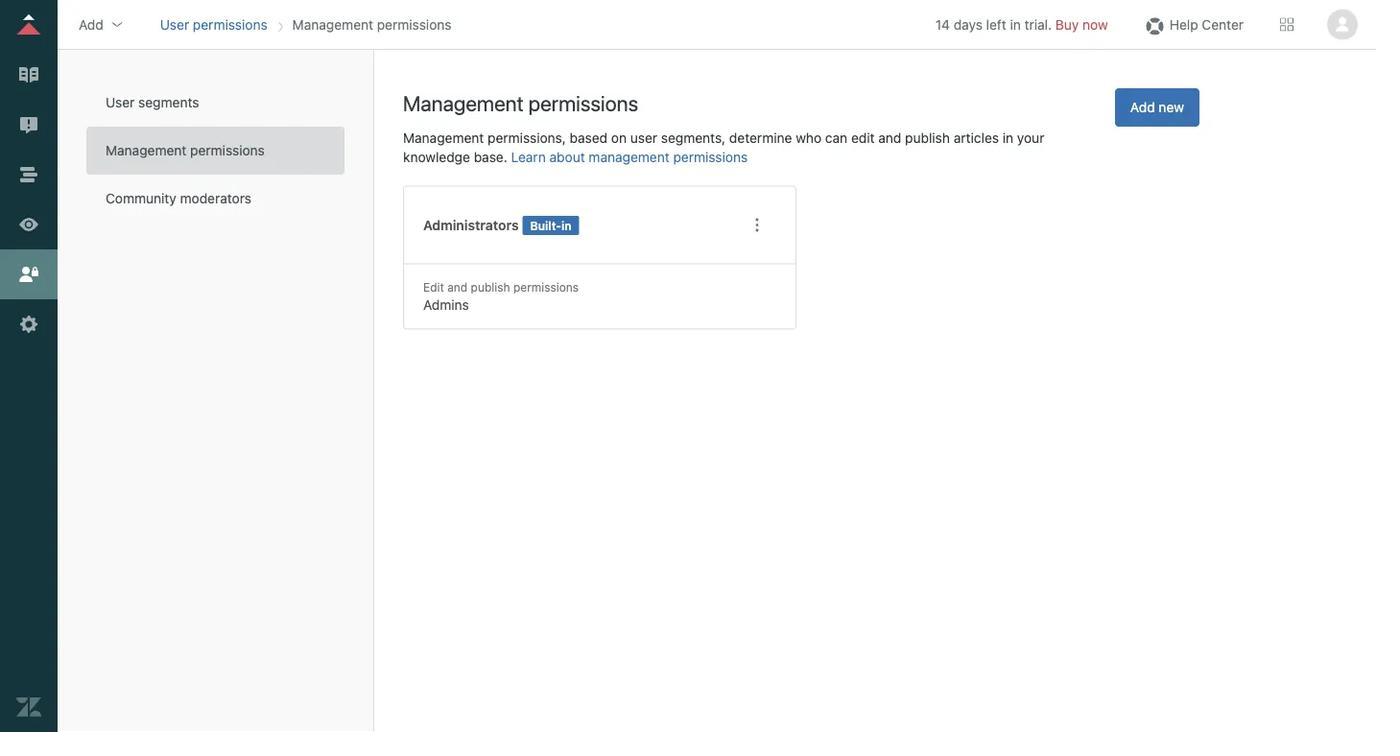 Task type: describe. For each thing, give the bounding box(es) containing it.
your
[[1017, 130, 1045, 145]]

help
[[1170, 16, 1199, 32]]

2 vertical spatial management permissions
[[106, 143, 265, 158]]

help center button
[[1137, 10, 1250, 39]]

add new
[[1131, 99, 1185, 115]]

14 days left in trial. buy now
[[936, 16, 1109, 32]]

articles
[[954, 130, 999, 145]]

learn
[[511, 149, 546, 165]]

navigation containing user permissions
[[156, 10, 456, 39]]

14
[[936, 16, 950, 32]]

add for add new
[[1131, 99, 1156, 115]]

publish inside edit and publish permissions admins
[[471, 280, 510, 294]]

0 vertical spatial management permissions
[[293, 16, 452, 32]]

base.
[[474, 149, 508, 165]]

on
[[611, 130, 627, 145]]

and inside edit and publish permissions admins
[[448, 280, 468, 294]]

add button
[[73, 10, 130, 39]]

arrange content image
[[16, 162, 41, 187]]

user for user permissions
[[160, 16, 189, 32]]

built-
[[530, 219, 562, 232]]

in inside 'management permissions, based on user segments, determine who can edit and publish articles in your knowledge base.'
[[1003, 130, 1014, 145]]

community moderators
[[106, 191, 251, 206]]

0 vertical spatial in
[[1010, 16, 1021, 32]]

and inside 'management permissions, based on user segments, determine who can edit and publish articles in your knowledge base.'
[[879, 130, 902, 145]]

management permissions, based on user segments, determine who can edit and publish articles in your knowledge base.
[[403, 130, 1045, 165]]

zendesk products image
[[1281, 18, 1294, 31]]

based
[[570, 130, 608, 145]]

segments
[[138, 95, 199, 110]]

can
[[826, 130, 848, 145]]

buy
[[1056, 16, 1079, 32]]

user
[[631, 130, 658, 145]]

moderate content image
[[16, 112, 41, 137]]

moderators
[[180, 191, 251, 206]]

administrators
[[423, 217, 519, 233]]

zendesk image
[[16, 695, 41, 720]]

help center
[[1170, 16, 1244, 32]]



Task type: locate. For each thing, give the bounding box(es) containing it.
management
[[589, 149, 670, 165]]

user for user segments
[[106, 95, 135, 110]]

user permissions
[[160, 16, 268, 32]]

segments,
[[661, 130, 726, 145]]

user permissions link
[[160, 16, 268, 32]]

add new button
[[1115, 88, 1200, 127]]

management inside 'management permissions, based on user segments, determine who can edit and publish articles in your knowledge base.'
[[403, 130, 484, 145]]

add inside 'dropdown button'
[[79, 16, 103, 32]]

learn about management permissions
[[511, 149, 748, 165]]

1 vertical spatial add
[[1131, 99, 1156, 115]]

admins
[[423, 297, 469, 313]]

0 vertical spatial and
[[879, 130, 902, 145]]

0 horizontal spatial user
[[106, 95, 135, 110]]

built-in
[[530, 219, 572, 232]]

left
[[987, 16, 1007, 32]]

knowledge
[[403, 149, 470, 165]]

add for add
[[79, 16, 103, 32]]

center
[[1202, 16, 1244, 32]]

and right edit
[[879, 130, 902, 145]]

permissions inside edit and publish permissions admins
[[514, 280, 579, 294]]

user right add 'dropdown button'
[[160, 16, 189, 32]]

add inside button
[[1131, 99, 1156, 115]]

edit
[[852, 130, 875, 145]]

management permissions
[[293, 16, 452, 32], [403, 91, 639, 116], [106, 143, 265, 158]]

0 vertical spatial add
[[79, 16, 103, 32]]

about
[[550, 149, 585, 165]]

settings image
[[16, 312, 41, 337]]

0 horizontal spatial add
[[79, 16, 103, 32]]

user segments
[[106, 95, 199, 110]]

publish left articles on the top
[[905, 130, 950, 145]]

learn about management permissions link
[[511, 149, 748, 165]]

customize design image
[[16, 212, 41, 237]]

0 horizontal spatial and
[[448, 280, 468, 294]]

1 vertical spatial management permissions
[[403, 91, 639, 116]]

in right the left
[[1010, 16, 1021, 32]]

and up admins
[[448, 280, 468, 294]]

add
[[79, 16, 103, 32], [1131, 99, 1156, 115]]

in left your
[[1003, 130, 1014, 145]]

new
[[1159, 99, 1185, 115]]

1 vertical spatial in
[[1003, 130, 1014, 145]]

in down about
[[562, 219, 572, 232]]

1 horizontal spatial and
[[879, 130, 902, 145]]

1 horizontal spatial user
[[160, 16, 189, 32]]

0 vertical spatial publish
[[905, 130, 950, 145]]

0 horizontal spatial publish
[[471, 280, 510, 294]]

open management permission actions image
[[750, 217, 765, 233]]

user left segments
[[106, 95, 135, 110]]

publish right "edit"
[[471, 280, 510, 294]]

publish inside 'management permissions, based on user segments, determine who can edit and publish articles in your knowledge base.'
[[905, 130, 950, 145]]

2 vertical spatial in
[[562, 219, 572, 232]]

management
[[293, 16, 373, 32], [403, 91, 524, 116], [403, 130, 484, 145], [106, 143, 187, 158]]

publish
[[905, 130, 950, 145], [471, 280, 510, 294]]

edit
[[423, 280, 444, 294]]

determine
[[730, 130, 792, 145]]

0 vertical spatial user
[[160, 16, 189, 32]]

user permissions image
[[16, 262, 41, 287]]

who
[[796, 130, 822, 145]]

1 horizontal spatial publish
[[905, 130, 950, 145]]

edit and publish permissions admins
[[423, 280, 579, 313]]

permissions
[[193, 16, 268, 32], [377, 16, 452, 32], [529, 91, 639, 116], [190, 143, 265, 158], [673, 149, 748, 165], [514, 280, 579, 294]]

user
[[160, 16, 189, 32], [106, 95, 135, 110]]

1 horizontal spatial add
[[1131, 99, 1156, 115]]

1 vertical spatial user
[[106, 95, 135, 110]]

trial.
[[1025, 16, 1052, 32]]

and
[[879, 130, 902, 145], [448, 280, 468, 294]]

now
[[1083, 16, 1109, 32]]

1 vertical spatial and
[[448, 280, 468, 294]]

1 vertical spatial publish
[[471, 280, 510, 294]]

permissions,
[[488, 130, 566, 145]]

manage articles image
[[16, 62, 41, 87]]

navigation
[[156, 10, 456, 39]]

in
[[1010, 16, 1021, 32], [1003, 130, 1014, 145], [562, 219, 572, 232]]

days
[[954, 16, 983, 32]]

community
[[106, 191, 176, 206]]



Task type: vqa. For each thing, say whether or not it's contained in the screenshot.
edit
yes



